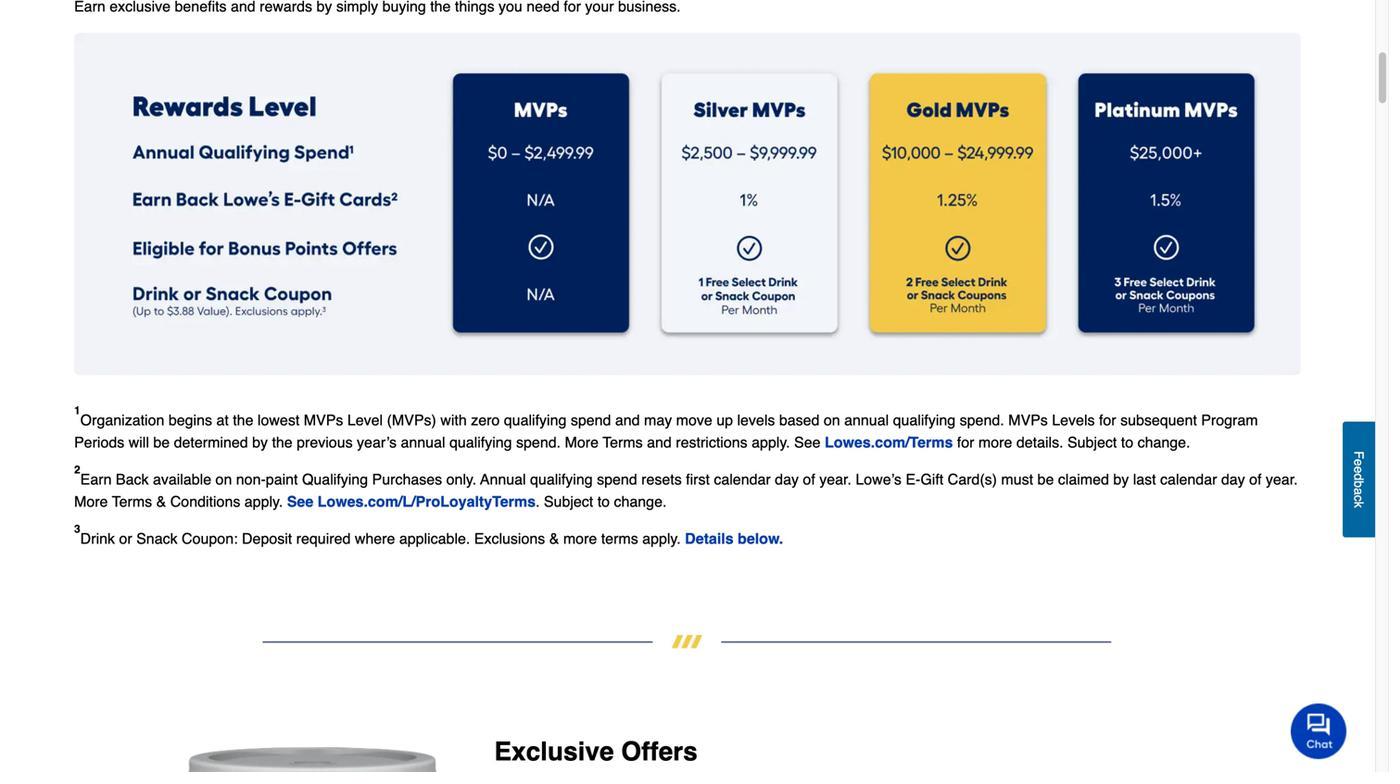Task type: locate. For each thing, give the bounding box(es) containing it.
2 day from the left
[[1221, 471, 1245, 488]]

1 vertical spatial more
[[563, 530, 597, 547]]

0 vertical spatial &
[[156, 493, 166, 510]]

0 horizontal spatial spend.
[[516, 434, 561, 451]]

mvps
[[304, 412, 343, 429], [1008, 412, 1048, 429]]

f e e d b a c k
[[1352, 451, 1366, 508]]

chat invite button image
[[1291, 703, 1347, 760]]

more left terms
[[563, 530, 597, 547]]

qualifying right the zero
[[504, 412, 567, 429]]

program
[[1201, 412, 1258, 429]]

apply. down non-
[[244, 493, 283, 510]]

card(s)
[[948, 471, 997, 488]]

change. down resets
[[614, 493, 667, 510]]

1 horizontal spatial see
[[794, 434, 821, 451]]

to down subsequent
[[1121, 434, 1133, 451]]

1 mvps from the left
[[304, 412, 343, 429]]

spend left may
[[571, 412, 611, 429]]

1
[[74, 404, 80, 417]]

1 horizontal spatial of
[[1249, 471, 1262, 488]]

be
[[153, 434, 170, 451], [1037, 471, 1054, 488]]

e-
[[906, 471, 920, 488]]

0 horizontal spatial day
[[775, 471, 799, 488]]

0 horizontal spatial for
[[957, 434, 974, 451]]

1 horizontal spatial spend.
[[960, 412, 1004, 429]]

non-
[[236, 471, 266, 488]]

subject right "."
[[544, 493, 593, 510]]

more inside 1 organization begins at the lowest mvps level (mvps) with zero qualifying spend and may move up levels based on annual qualifying spend. mvps levels for subsequent program periods will be determined by the previous year's annual qualifying spend. more terms and restrictions apply. see
[[565, 434, 599, 451]]

0 horizontal spatial more
[[74, 493, 108, 510]]

0 horizontal spatial mvps
[[304, 412, 343, 429]]

see down based in the right bottom of the page
[[794, 434, 821, 451]]

0 vertical spatial apply.
[[752, 434, 790, 451]]

annual up 'lowes.com/terms' link
[[844, 412, 889, 429]]

more up must
[[978, 434, 1012, 451]]

1 vertical spatial be
[[1037, 471, 1054, 488]]

3
[[74, 523, 80, 536]]

calendar
[[714, 471, 771, 488], [1160, 471, 1217, 488]]

0 vertical spatial by
[[252, 434, 268, 451]]

below.
[[738, 530, 783, 547]]

1 horizontal spatial on
[[824, 412, 840, 429]]

available
[[153, 471, 211, 488]]

on
[[824, 412, 840, 429], [215, 471, 232, 488]]

0 horizontal spatial calendar
[[714, 471, 771, 488]]

1 horizontal spatial calendar
[[1160, 471, 1217, 488]]

terms down back
[[112, 493, 152, 510]]

1 vertical spatial by
[[1113, 471, 1129, 488]]

terms
[[603, 434, 643, 451], [112, 493, 152, 510]]

purchases
[[372, 471, 442, 488]]

change. down subsequent
[[1138, 434, 1190, 451]]

1 of from the left
[[803, 471, 815, 488]]

1 horizontal spatial and
[[647, 434, 672, 451]]

0 horizontal spatial of
[[803, 471, 815, 488]]

0 horizontal spatial on
[[215, 471, 232, 488]]

3 drink or snack coupon: deposit required where applicable. exclusions & more terms apply. details below.
[[74, 523, 783, 547]]

to up terms
[[597, 493, 610, 510]]

1 vertical spatial spend
[[597, 471, 637, 488]]

day down program
[[1221, 471, 1245, 488]]

by down "lowest" at bottom
[[252, 434, 268, 451]]

e
[[1352, 459, 1366, 466], [1352, 466, 1366, 474]]

0 vertical spatial on
[[824, 412, 840, 429]]

drink
[[80, 530, 115, 547]]

a chart with yearly benefits for m v p's tiers. image
[[74, 33, 1301, 376]]

qualifying up 'lowes.com/terms' link
[[893, 412, 956, 429]]

k
[[1352, 502, 1366, 508]]

c
[[1352, 495, 1366, 502]]

1 vertical spatial change.
[[614, 493, 667, 510]]

& down available
[[156, 493, 166, 510]]

apply. right terms
[[642, 530, 681, 547]]

spend for resets
[[597, 471, 637, 488]]

year. left lowe's
[[819, 471, 852, 488]]

day
[[775, 471, 799, 488], [1221, 471, 1245, 488]]

1 vertical spatial and
[[647, 434, 672, 451]]

qualifying inside '2 earn back available on non-paint qualifying purchases only. annual qualifying spend resets first calendar day of year. lowe's e-gift card(s) must be claimed by last calendar day of year. more terms & conditions apply.'
[[530, 471, 593, 488]]

be inside 1 organization begins at the lowest mvps level (mvps) with zero qualifying spend and may move up levels based on annual qualifying spend. mvps levels for subsequent program periods will be determined by the previous year's annual qualifying spend. more terms and restrictions apply. see
[[153, 434, 170, 451]]

1 horizontal spatial apply.
[[642, 530, 681, 547]]

page divider image
[[74, 636, 1301, 649]]

the
[[233, 412, 253, 429], [272, 434, 293, 451]]

year.
[[819, 471, 852, 488], [1266, 471, 1298, 488]]

e up the b
[[1352, 466, 1366, 474]]

required
[[296, 530, 351, 547]]

to
[[1121, 434, 1133, 451], [597, 493, 610, 510]]

of
[[803, 471, 815, 488], [1249, 471, 1262, 488]]

1 vertical spatial apply.
[[244, 493, 283, 510]]

spend. up lowes.com/terms for more details. subject to change.
[[960, 412, 1004, 429]]

spend inside 1 organization begins at the lowest mvps level (mvps) with zero qualifying spend and may move up levels based on annual qualifying spend. mvps levels for subsequent program periods will be determined by the previous year's annual qualifying spend. more terms and restrictions apply. see
[[571, 412, 611, 429]]

change.
[[1138, 434, 1190, 451], [614, 493, 667, 510]]

apply. inside the 3 drink or snack coupon: deposit required where applicable. exclusions & more terms apply. details below.
[[642, 530, 681, 547]]

0 horizontal spatial year.
[[819, 471, 852, 488]]

1 e from the top
[[1352, 459, 1366, 466]]

0 horizontal spatial by
[[252, 434, 268, 451]]

1 horizontal spatial subject
[[1067, 434, 1117, 451]]

mvps up previous
[[304, 412, 343, 429]]

subject down levels
[[1067, 434, 1117, 451]]

resets
[[641, 471, 682, 488]]

apply. inside '2 earn back available on non-paint qualifying purchases only. annual qualifying spend resets first calendar day of year. lowe's e-gift card(s) must be claimed by last calendar day of year. more terms & conditions apply.'
[[244, 493, 283, 510]]

year. left f e e d b a c k button
[[1266, 471, 1298, 488]]

for
[[1099, 412, 1116, 429], [957, 434, 974, 451]]

1 horizontal spatial day
[[1221, 471, 1245, 488]]

annual
[[844, 412, 889, 429], [401, 434, 445, 451]]

1 vertical spatial to
[[597, 493, 610, 510]]

0 horizontal spatial change.
[[614, 493, 667, 510]]

2 horizontal spatial apply.
[[752, 434, 790, 451]]

e up d
[[1352, 459, 1366, 466]]

0 vertical spatial terms
[[603, 434, 643, 451]]

0 vertical spatial spend
[[571, 412, 611, 429]]

terms up resets
[[603, 434, 643, 451]]

1 horizontal spatial by
[[1113, 471, 1129, 488]]

up
[[717, 412, 733, 429]]

1 vertical spatial &
[[549, 530, 559, 547]]

1 vertical spatial on
[[215, 471, 232, 488]]

&
[[156, 493, 166, 510], [549, 530, 559, 547]]

1 horizontal spatial be
[[1037, 471, 1054, 488]]

of down based in the right bottom of the page
[[803, 471, 815, 488]]

1 horizontal spatial &
[[549, 530, 559, 547]]

year's
[[357, 434, 397, 451]]

0 horizontal spatial annual
[[401, 434, 445, 451]]

spend
[[571, 412, 611, 429], [597, 471, 637, 488]]

1 horizontal spatial mvps
[[1008, 412, 1048, 429]]

subject
[[1067, 434, 1117, 451], [544, 493, 593, 510]]

and left may
[[615, 412, 640, 429]]

0 horizontal spatial &
[[156, 493, 166, 510]]

1 year. from the left
[[819, 471, 852, 488]]

2 of from the left
[[1249, 471, 1262, 488]]

begins
[[169, 412, 212, 429]]

1 horizontal spatial terms
[[603, 434, 643, 451]]

the right at
[[233, 412, 253, 429]]

for right levels
[[1099, 412, 1116, 429]]

calendar right first
[[714, 471, 771, 488]]

1 vertical spatial more
[[74, 493, 108, 510]]

2 earn back available on non-paint qualifying purchases only. annual qualifying spend resets first calendar day of year. lowe's e-gift card(s) must be claimed by last calendar day of year. more terms & conditions apply.
[[74, 464, 1298, 510]]

more
[[565, 434, 599, 451], [74, 493, 108, 510]]

on left non-
[[215, 471, 232, 488]]

0 horizontal spatial terms
[[112, 493, 152, 510]]

be right will
[[153, 434, 170, 451]]

1 vertical spatial for
[[957, 434, 974, 451]]

1 vertical spatial subject
[[544, 493, 593, 510]]

for up 'card(s)'
[[957, 434, 974, 451]]

offers
[[621, 738, 698, 767]]

for inside 1 organization begins at the lowest mvps level (mvps) with zero qualifying spend and may move up levels based on annual qualifying spend. mvps levels for subsequent program periods will be determined by the previous year's annual qualifying spend. more terms and restrictions apply. see
[[1099, 412, 1116, 429]]

mvps up details.
[[1008, 412, 1048, 429]]

2 mvps from the left
[[1008, 412, 1048, 429]]

0 vertical spatial the
[[233, 412, 253, 429]]

1 horizontal spatial annual
[[844, 412, 889, 429]]

& right "exclusions"
[[549, 530, 559, 547]]

0 horizontal spatial and
[[615, 412, 640, 429]]

calendar right last
[[1160, 471, 1217, 488]]

0 horizontal spatial more
[[563, 530, 597, 547]]

apply. down levels
[[752, 434, 790, 451]]

lowes.com/terms
[[825, 434, 953, 451]]

0 horizontal spatial see
[[287, 493, 313, 510]]

on right based in the right bottom of the page
[[824, 412, 840, 429]]

conditions
[[170, 493, 240, 510]]

by
[[252, 434, 268, 451], [1113, 471, 1129, 488]]

apply.
[[752, 434, 790, 451], [244, 493, 283, 510], [642, 530, 681, 547]]

1 horizontal spatial for
[[1099, 412, 1116, 429]]

1 horizontal spatial year.
[[1266, 471, 1298, 488]]

day down based in the right bottom of the page
[[775, 471, 799, 488]]

and down may
[[647, 434, 672, 451]]

paint
[[266, 471, 298, 488]]

more inside '2 earn back available on non-paint qualifying purchases only. annual qualifying spend resets first calendar day of year. lowe's e-gift card(s) must be claimed by last calendar day of year. more terms & conditions apply.'
[[74, 493, 108, 510]]

the down "lowest" at bottom
[[272, 434, 293, 451]]

may
[[644, 412, 672, 429]]

details below. link
[[685, 530, 783, 547]]

0 vertical spatial and
[[615, 412, 640, 429]]

0 vertical spatial be
[[153, 434, 170, 451]]

apply. inside 1 organization begins at the lowest mvps level (mvps) with zero qualifying spend and may move up levels based on annual qualifying spend. mvps levels for subsequent program periods will be determined by the previous year's annual qualifying spend. more terms and restrictions apply. see
[[752, 434, 790, 451]]

1 vertical spatial terms
[[112, 493, 152, 510]]

be right must
[[1037, 471, 1054, 488]]

spend inside '2 earn back available on non-paint qualifying purchases only. annual qualifying spend resets first calendar day of year. lowe's e-gift card(s) must be claimed by last calendar day of year. more terms & conditions apply.'
[[597, 471, 637, 488]]

1 horizontal spatial more
[[565, 434, 599, 451]]

qualifying up "."
[[530, 471, 593, 488]]

spend. up annual
[[516, 434, 561, 451]]

only.
[[446, 471, 476, 488]]

1 horizontal spatial more
[[978, 434, 1012, 451]]

of down program
[[1249, 471, 1262, 488]]

snack
[[136, 530, 178, 547]]

spend left resets
[[597, 471, 637, 488]]

see down the paint
[[287, 493, 313, 510]]

levels
[[1052, 412, 1095, 429]]

determined
[[174, 434, 248, 451]]

0 vertical spatial spend.
[[960, 412, 1004, 429]]

1 horizontal spatial the
[[272, 434, 293, 451]]

lowes.com/terms for more details. subject to change.
[[825, 434, 1194, 451]]

0 vertical spatial more
[[565, 434, 599, 451]]

a can of h g t v home by sherwin-williams showcase paint and a pail of valspar paint. image
[[78, 741, 465, 773]]

0 horizontal spatial apply.
[[244, 493, 283, 510]]

1 vertical spatial annual
[[401, 434, 445, 451]]

see lowes.com/l/proloyaltyterms link
[[287, 493, 536, 510]]

d
[[1352, 474, 1366, 481]]

be inside '2 earn back available on non-paint qualifying purchases only. annual qualifying spend resets first calendar day of year. lowe's e-gift card(s) must be claimed by last calendar day of year. more terms & conditions apply.'
[[1037, 471, 1054, 488]]

annual down (mvps)
[[401, 434, 445, 451]]

qualifying down the zero
[[449, 434, 512, 451]]

0 horizontal spatial be
[[153, 434, 170, 451]]

0 horizontal spatial to
[[597, 493, 610, 510]]

more
[[978, 434, 1012, 451], [563, 530, 597, 547]]

by left last
[[1113, 471, 1129, 488]]

.
[[536, 493, 540, 510]]

0 vertical spatial for
[[1099, 412, 1116, 429]]

qualifying
[[504, 412, 567, 429], [893, 412, 956, 429], [449, 434, 512, 451], [530, 471, 593, 488]]

zero
[[471, 412, 500, 429]]

see
[[794, 434, 821, 451], [287, 493, 313, 510]]

0 vertical spatial to
[[1121, 434, 1133, 451]]

terms inside '2 earn back available on non-paint qualifying purchases only. annual qualifying spend resets first calendar day of year. lowe's e-gift card(s) must be claimed by last calendar day of year. more terms & conditions apply.'
[[112, 493, 152, 510]]

must
[[1001, 471, 1033, 488]]

by inside '2 earn back available on non-paint qualifying purchases only. annual qualifying spend resets first calendar day of year. lowe's e-gift card(s) must be claimed by last calendar day of year. more terms & conditions apply.'
[[1113, 471, 1129, 488]]

2 vertical spatial apply.
[[642, 530, 681, 547]]

0 vertical spatial see
[[794, 434, 821, 451]]

annual
[[480, 471, 526, 488]]

previous
[[297, 434, 353, 451]]

spend for and
[[571, 412, 611, 429]]

spend.
[[960, 412, 1004, 429], [516, 434, 561, 451]]

at
[[216, 412, 229, 429]]

0 vertical spatial change.
[[1138, 434, 1190, 451]]

1 vertical spatial spend.
[[516, 434, 561, 451]]

1 organization begins at the lowest mvps level (mvps) with zero qualifying spend and may move up levels based on annual qualifying spend. mvps levels for subsequent program periods will be determined by the previous year's annual qualifying spend. more terms and restrictions apply. see
[[74, 404, 1258, 451]]

exclusive
[[494, 738, 614, 767]]



Task type: vqa. For each thing, say whether or not it's contained in the screenshot.
or
yes



Task type: describe. For each thing, give the bounding box(es) containing it.
move
[[676, 412, 712, 429]]

based
[[779, 412, 820, 429]]

with
[[440, 412, 467, 429]]

lowe's
[[856, 471, 902, 488]]

0 horizontal spatial the
[[233, 412, 253, 429]]

restrictions
[[676, 434, 747, 451]]

terms
[[601, 530, 638, 547]]

see inside 1 organization begins at the lowest mvps level (mvps) with zero qualifying spend and may move up levels based on annual qualifying spend. mvps levels for subsequent program periods will be determined by the previous year's annual qualifying spend. more terms and restrictions apply. see
[[794, 434, 821, 451]]

lowes.com/terms link
[[825, 434, 953, 451]]

lowest
[[258, 412, 300, 429]]

where
[[355, 530, 395, 547]]

by inside 1 organization begins at the lowest mvps level (mvps) with zero qualifying spend and may move up levels based on annual qualifying spend. mvps levels for subsequent program periods will be determined by the previous year's annual qualifying spend. more terms and restrictions apply. see
[[252, 434, 268, 451]]

will
[[129, 434, 149, 451]]

& inside the 3 drink or snack coupon: deposit required where applicable. exclusions & more terms apply. details below.
[[549, 530, 559, 547]]

organization
[[80, 412, 164, 429]]

a
[[1352, 488, 1366, 495]]

2
[[74, 464, 80, 477]]

gift
[[920, 471, 944, 488]]

f
[[1352, 451, 1366, 459]]

levels
[[737, 412, 775, 429]]

applicable.
[[399, 530, 470, 547]]

last
[[1133, 471, 1156, 488]]

1 day from the left
[[775, 471, 799, 488]]

& inside '2 earn back available on non-paint qualifying purchases only. annual qualifying spend resets first calendar day of year. lowe's e-gift card(s) must be claimed by last calendar day of year. more terms & conditions apply.'
[[156, 493, 166, 510]]

1 horizontal spatial to
[[1121, 434, 1133, 451]]

subsequent
[[1120, 412, 1197, 429]]

(mvps)
[[387, 412, 436, 429]]

exclusions
[[474, 530, 545, 547]]

2 year. from the left
[[1266, 471, 1298, 488]]

qualifying
[[302, 471, 368, 488]]

details
[[685, 530, 734, 547]]

earn
[[80, 471, 112, 488]]

lowes.com/l/proloyaltyterms
[[318, 493, 536, 510]]

level
[[347, 412, 383, 429]]

exclusive offers
[[494, 738, 698, 767]]

back
[[116, 471, 149, 488]]

b
[[1352, 481, 1366, 488]]

on inside '2 earn back available on non-paint qualifying purchases only. annual qualifying spend resets first calendar day of year. lowe's e-gift card(s) must be claimed by last calendar day of year. more terms & conditions apply.'
[[215, 471, 232, 488]]

more inside the 3 drink or snack coupon: deposit required where applicable. exclusions & more terms apply. details below.
[[563, 530, 597, 547]]

or
[[119, 530, 132, 547]]

1 calendar from the left
[[714, 471, 771, 488]]

1 vertical spatial the
[[272, 434, 293, 451]]

periods
[[74, 434, 124, 451]]

1 horizontal spatial change.
[[1138, 434, 1190, 451]]

details.
[[1016, 434, 1063, 451]]

deposit
[[242, 530, 292, 547]]

2 e from the top
[[1352, 466, 1366, 474]]

coupon:
[[182, 530, 238, 547]]

terms inside 1 organization begins at the lowest mvps level (mvps) with zero qualifying spend and may move up levels based on annual qualifying spend. mvps levels for subsequent program periods will be determined by the previous year's annual qualifying spend. more terms and restrictions apply. see
[[603, 434, 643, 451]]

0 vertical spatial annual
[[844, 412, 889, 429]]

0 vertical spatial more
[[978, 434, 1012, 451]]

on inside 1 organization begins at the lowest mvps level (mvps) with zero qualifying spend and may move up levels based on annual qualifying spend. mvps levels for subsequent program periods will be determined by the previous year's annual qualifying spend. more terms and restrictions apply. see
[[824, 412, 840, 429]]

2 calendar from the left
[[1160, 471, 1217, 488]]

claimed
[[1058, 471, 1109, 488]]

0 horizontal spatial subject
[[544, 493, 593, 510]]

f e e d b a c k button
[[1343, 422, 1375, 538]]

first
[[686, 471, 710, 488]]

1 vertical spatial see
[[287, 493, 313, 510]]

0 vertical spatial subject
[[1067, 434, 1117, 451]]

see lowes.com/l/proloyaltyterms . subject to change.
[[287, 493, 667, 510]]



